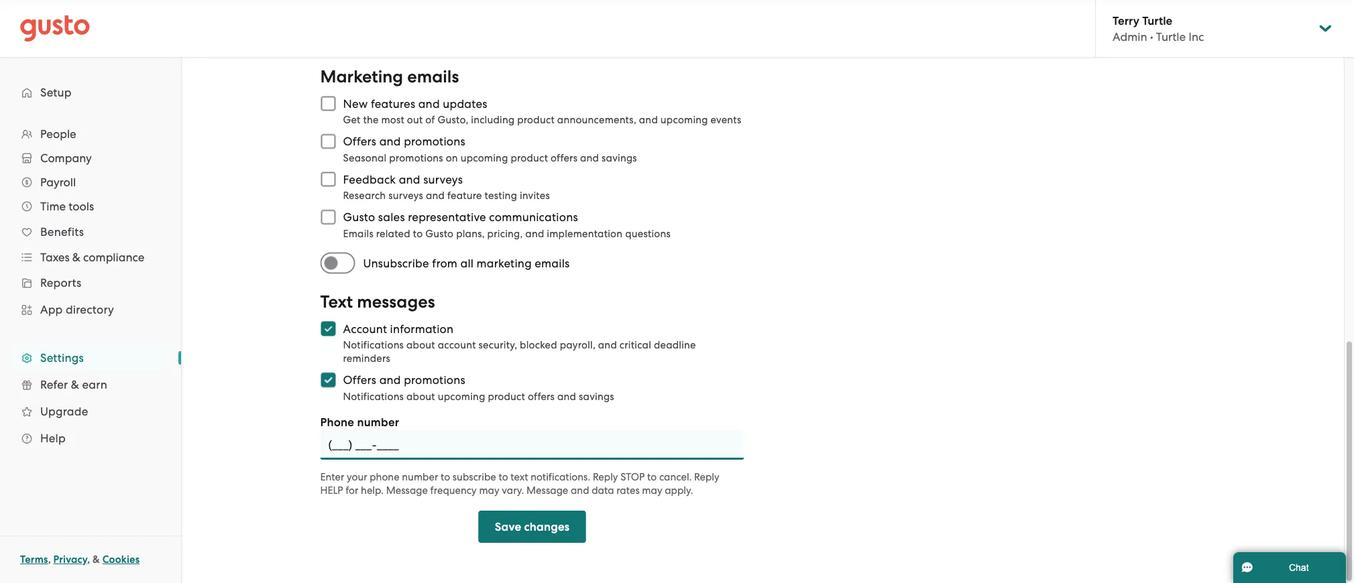 Task type: describe. For each thing, give the bounding box(es) containing it.
to up frequency
[[441, 472, 450, 483]]

security,
[[479, 339, 517, 351]]

2 vertical spatial product
[[488, 391, 525, 402]]

and inside enter your phone number to subscribe to text notifications. reply stop to cancel. reply help for help. message frequency may vary. message and data rates may apply.
[[571, 485, 589, 497]]

taxes
[[40, 251, 70, 264]]

for
[[346, 485, 358, 497]]

settings
[[40, 351, 84, 365]]

communications
[[489, 211, 578, 224]]

account
[[438, 339, 476, 351]]

and down payroll,
[[557, 391, 576, 402]]

reports
[[40, 276, 81, 290]]

2 may from the left
[[642, 485, 662, 497]]

1 , from the left
[[48, 554, 51, 566]]

feature
[[447, 190, 482, 202]]

1 vertical spatial turtle
[[1156, 30, 1186, 43]]

features
[[371, 97, 415, 110]]

seasonal promotions on upcoming product offers and savings
[[343, 152, 637, 164]]

save changes
[[495, 520, 570, 534]]

Offers and promotions checkbox
[[314, 127, 343, 156]]

and right the feedback
[[399, 173, 420, 186]]

events
[[711, 114, 742, 126]]

people button
[[13, 122, 168, 146]]

about for information
[[406, 339, 435, 351]]

New features and updates checkbox
[[314, 89, 343, 118]]

notifications about upcoming product offers and savings
[[343, 391, 614, 402]]

directory
[[66, 303, 114, 317]]

2 reply from the left
[[694, 472, 719, 483]]

app directory
[[40, 303, 114, 317]]

people
[[40, 127, 76, 141]]

emails related to gusto plans, pricing, and implementation questions
[[343, 228, 671, 239]]

notifications.
[[531, 472, 590, 483]]

help link
[[13, 427, 168, 451]]

0 vertical spatial gusto
[[343, 211, 375, 224]]

2 vertical spatial &
[[93, 554, 100, 566]]

Feedback and surveys checkbox
[[314, 165, 343, 194]]

information
[[390, 322, 454, 336]]

research surveys and feature testing invites
[[343, 190, 550, 202]]

gusto navigation element
[[0, 58, 181, 474]]

pricing,
[[487, 228, 523, 239]]

offers for new
[[343, 135, 376, 148]]

payroll,
[[560, 339, 596, 351]]

terms , privacy , & cookies
[[20, 554, 140, 566]]

get
[[343, 114, 361, 126]]

offers and promotions for information
[[343, 374, 465, 387]]

Offers and promotions checkbox
[[314, 366, 343, 395]]

taxes & compliance button
[[13, 245, 168, 270]]

save changes button
[[479, 511, 586, 543]]

1 message from the left
[[386, 485, 428, 497]]

vary.
[[502, 485, 524, 497]]

deadline
[[654, 339, 696, 351]]

refer & earn link
[[13, 373, 168, 397]]

account information
[[343, 322, 454, 336]]

unsubscribe
[[363, 257, 429, 270]]

sales
[[378, 211, 405, 224]]

2 , from the left
[[87, 554, 90, 566]]

gusto,
[[438, 114, 468, 126]]

0 horizontal spatial emails
[[407, 66, 459, 87]]

frequency
[[430, 485, 477, 497]]

1 vertical spatial product
[[511, 152, 548, 164]]

feedback and surveys
[[343, 173, 463, 186]]

1 horizontal spatial emails
[[535, 257, 570, 270]]

setup
[[40, 86, 72, 99]]

payroll button
[[13, 170, 168, 195]]

plans,
[[456, 228, 485, 239]]

most
[[381, 114, 404, 126]]

seasonal
[[343, 152, 387, 164]]

home image
[[20, 15, 90, 42]]

including
[[471, 114, 515, 126]]

phone
[[370, 472, 400, 483]]

and up of
[[418, 97, 440, 110]]

emails
[[343, 228, 374, 239]]

settings link
[[13, 346, 168, 370]]

1 vertical spatial promotions
[[389, 152, 443, 164]]

and right announcements,
[[639, 114, 658, 126]]

1 vertical spatial upcoming
[[461, 152, 508, 164]]

cookies
[[102, 554, 140, 566]]

related
[[376, 228, 410, 239]]

feedback
[[343, 173, 396, 186]]

time
[[40, 200, 66, 213]]

Unsubscribe from all marketing emails checkbox
[[320, 249, 363, 278]]

and down most
[[379, 135, 401, 148]]

gusto sales representative communications
[[343, 211, 578, 224]]

taxes & compliance
[[40, 251, 144, 264]]

0 vertical spatial turtle
[[1142, 14, 1173, 27]]

subscribe
[[453, 472, 496, 483]]

& for compliance
[[72, 251, 80, 264]]

benefits
[[40, 225, 84, 239]]

out
[[407, 114, 423, 126]]

notifications for offers
[[343, 391, 404, 402]]

help.
[[361, 485, 384, 497]]

testing
[[485, 190, 517, 202]]

app directory link
[[13, 298, 168, 322]]

0 vertical spatial number
[[357, 416, 399, 429]]

enter
[[320, 472, 344, 483]]

reports link
[[13, 271, 168, 295]]

Gusto sales representative communications checkbox
[[314, 203, 343, 232]]

number inside enter your phone number to subscribe to text notifications. reply stop to cancel. reply help for help. message frequency may vary. message and data rates may apply.
[[402, 472, 438, 483]]



Task type: vqa. For each thing, say whether or not it's contained in the screenshot.
benefits
yes



Task type: locate. For each thing, give the bounding box(es) containing it.
1 vertical spatial emails
[[535, 257, 570, 270]]

help
[[320, 485, 343, 497]]

0 vertical spatial upcoming
[[661, 114, 708, 126]]

help
[[40, 432, 66, 445]]

1 may from the left
[[479, 485, 499, 497]]

1 vertical spatial offers
[[528, 391, 555, 402]]

text
[[511, 472, 528, 483]]

about for and
[[406, 391, 435, 402]]

reply right cancel.
[[694, 472, 719, 483]]

turtle right '•'
[[1156, 30, 1186, 43]]

and down reminders
[[379, 374, 401, 387]]

emails down implementation
[[535, 257, 570, 270]]

offers up seasonal
[[343, 135, 376, 148]]

offers down notifications about account security, blocked payroll, and critical deadline reminders
[[528, 391, 555, 402]]

rates
[[617, 485, 640, 497]]

surveys down feedback and surveys
[[389, 190, 423, 202]]

promotions down of
[[404, 135, 465, 148]]

0 horizontal spatial ,
[[48, 554, 51, 566]]

offers
[[343, 135, 376, 148], [343, 374, 376, 387]]

2 offers and promotions from the top
[[343, 374, 465, 387]]

1 horizontal spatial number
[[402, 472, 438, 483]]

0 vertical spatial about
[[406, 339, 435, 351]]

1 vertical spatial &
[[71, 378, 79, 392]]

promotions up feedback and surveys
[[389, 152, 443, 164]]

0 vertical spatial notifications
[[343, 339, 404, 351]]

Account information checkbox
[[314, 314, 343, 344]]

messages
[[357, 292, 435, 312]]

and left data at left
[[571, 485, 589, 497]]

benefits link
[[13, 220, 168, 244]]

0 horizontal spatial message
[[386, 485, 428, 497]]

Phone number text field
[[320, 431, 744, 460]]

account
[[343, 322, 387, 336]]

offers and promotions for features
[[343, 135, 465, 148]]

,
[[48, 554, 51, 566], [87, 554, 90, 566]]

promotions for features
[[404, 135, 465, 148]]

0 horizontal spatial number
[[357, 416, 399, 429]]

gusto
[[343, 211, 375, 224], [425, 228, 454, 239]]

compliance
[[83, 251, 144, 264]]

2 notifications from the top
[[343, 391, 404, 402]]

product right including
[[517, 114, 555, 126]]

announcements,
[[557, 114, 636, 126]]

chat
[[1289, 563, 1309, 573]]

critical
[[620, 339, 651, 351]]

upgrade link
[[13, 400, 168, 424]]

2 offers from the top
[[343, 374, 376, 387]]

and
[[418, 97, 440, 110], [639, 114, 658, 126], [379, 135, 401, 148], [580, 152, 599, 164], [399, 173, 420, 186], [426, 190, 445, 202], [525, 228, 544, 239], [598, 339, 617, 351], [379, 374, 401, 387], [557, 391, 576, 402], [571, 485, 589, 497]]

savings down announcements,
[[602, 152, 637, 164]]

reply up data at left
[[593, 472, 618, 483]]

surveys
[[423, 173, 463, 186], [389, 190, 423, 202]]

& left earn at the left of the page
[[71, 378, 79, 392]]

1 vertical spatial offers and promotions
[[343, 374, 465, 387]]

setup link
[[13, 80, 168, 105]]

terms
[[20, 554, 48, 566]]

time tools
[[40, 200, 94, 213]]

notifications for account
[[343, 339, 404, 351]]

notifications up phone number
[[343, 391, 404, 402]]

all
[[460, 257, 474, 270]]

2 message from the left
[[527, 485, 568, 497]]

may
[[479, 485, 499, 497], [642, 485, 662, 497]]

2 about from the top
[[406, 391, 435, 402]]

earn
[[82, 378, 107, 392]]

questions
[[625, 228, 671, 239]]

& for earn
[[71, 378, 79, 392]]

on
[[446, 152, 458, 164]]

phone number
[[320, 416, 399, 429]]

turtle up '•'
[[1142, 14, 1173, 27]]

notifications inside notifications about account security, blocked payroll, and critical deadline reminders
[[343, 339, 404, 351]]

to right stop
[[647, 472, 657, 483]]

research
[[343, 190, 386, 202]]

0 vertical spatial offers
[[343, 135, 376, 148]]

and inside notifications about account security, blocked payroll, and critical deadline reminders
[[598, 339, 617, 351]]

offers down the get the most out of gusto, including product announcements, and upcoming events
[[551, 152, 578, 164]]

1 horizontal spatial reply
[[694, 472, 719, 483]]

list
[[0, 122, 181, 452]]

& left cookies button on the left
[[93, 554, 100, 566]]

app
[[40, 303, 63, 317]]

and down communications
[[525, 228, 544, 239]]

chat button
[[1233, 553, 1346, 584]]

0 vertical spatial savings
[[602, 152, 637, 164]]

to left the text
[[499, 472, 508, 483]]

1 vertical spatial surveys
[[389, 190, 423, 202]]

1 reply from the left
[[593, 472, 618, 483]]

marketing emails
[[320, 66, 459, 87]]

phone
[[320, 416, 354, 429]]

reminders
[[343, 353, 390, 365]]

2 vertical spatial promotions
[[404, 374, 465, 387]]

gusto up emails
[[343, 211, 375, 224]]

upgrade
[[40, 405, 88, 419]]

new
[[343, 97, 368, 110]]

blocked
[[520, 339, 557, 351]]

about
[[406, 339, 435, 351], [406, 391, 435, 402]]

tools
[[69, 200, 94, 213]]

company
[[40, 152, 92, 165]]

1 vertical spatial gusto
[[425, 228, 454, 239]]

upcoming
[[661, 114, 708, 126], [461, 152, 508, 164], [438, 391, 485, 402]]

1 horizontal spatial ,
[[87, 554, 90, 566]]

offers for account
[[343, 374, 376, 387]]

1 notifications from the top
[[343, 339, 404, 351]]

message down the notifications.
[[527, 485, 568, 497]]

notifications up reminders
[[343, 339, 404, 351]]

message down phone
[[386, 485, 428, 497]]

offers and promotions down reminders
[[343, 374, 465, 387]]

1 offers from the top
[[343, 135, 376, 148]]

turtle
[[1142, 14, 1173, 27], [1156, 30, 1186, 43]]

surveys up research surveys and feature testing invites
[[423, 173, 463, 186]]

terry
[[1113, 14, 1140, 27]]

upcoming right on
[[461, 152, 508, 164]]

product up 'invites'
[[511, 152, 548, 164]]

privacy link
[[53, 554, 87, 566]]

1 horizontal spatial gusto
[[425, 228, 454, 239]]

0 vertical spatial offers
[[551, 152, 578, 164]]

gusto down representative
[[425, 228, 454, 239]]

, left privacy
[[48, 554, 51, 566]]

0 vertical spatial offers and promotions
[[343, 135, 465, 148]]

0 horizontal spatial reply
[[593, 472, 618, 483]]

to right related
[[413, 228, 423, 239]]

1 horizontal spatial may
[[642, 485, 662, 497]]

may down 'subscribe' on the left
[[479, 485, 499, 497]]

1 horizontal spatial message
[[527, 485, 568, 497]]

from
[[432, 257, 457, 270]]

offers down reminders
[[343, 374, 376, 387]]

notifications about account security, blocked payroll, and critical deadline reminders
[[343, 339, 696, 365]]

0 horizontal spatial gusto
[[343, 211, 375, 224]]

may down stop
[[642, 485, 662, 497]]

offers and promotions down out
[[343, 135, 465, 148]]

upcoming left events
[[661, 114, 708, 126]]

savings down payroll,
[[579, 391, 614, 402]]

your
[[347, 472, 367, 483]]

unsubscribe from all marketing emails
[[363, 257, 570, 270]]

0 vertical spatial promotions
[[404, 135, 465, 148]]

new features and updates
[[343, 97, 487, 110]]

& inside dropdown button
[[72, 251, 80, 264]]

cookies button
[[102, 552, 140, 568]]

cancel.
[[659, 472, 692, 483]]

1 about from the top
[[406, 339, 435, 351]]

implementation
[[547, 228, 623, 239]]

1 vertical spatial offers
[[343, 374, 376, 387]]

admin
[[1113, 30, 1147, 43]]

marketing
[[477, 257, 532, 270]]

emails up the new features and updates
[[407, 66, 459, 87]]

marketing
[[320, 66, 403, 87]]

0 vertical spatial surveys
[[423, 173, 463, 186]]

about inside notifications about account security, blocked payroll, and critical deadline reminders
[[406, 339, 435, 351]]

promotions for information
[[404, 374, 465, 387]]

product down notifications about account security, blocked payroll, and critical deadline reminders
[[488, 391, 525, 402]]

invites
[[520, 190, 550, 202]]

changes
[[524, 520, 570, 534]]

, left cookies
[[87, 554, 90, 566]]

0 horizontal spatial may
[[479, 485, 499, 497]]

and down announcements,
[[580, 152, 599, 164]]

2 vertical spatial upcoming
[[438, 391, 485, 402]]

of
[[425, 114, 435, 126]]

list containing people
[[0, 122, 181, 452]]

0 vertical spatial emails
[[407, 66, 459, 87]]

1 vertical spatial number
[[402, 472, 438, 483]]

updates
[[443, 97, 487, 110]]

apply.
[[665, 485, 693, 497]]

text
[[320, 292, 353, 312]]

and up representative
[[426, 190, 445, 202]]

1 vertical spatial savings
[[579, 391, 614, 402]]

1 vertical spatial notifications
[[343, 391, 404, 402]]

terms link
[[20, 554, 48, 566]]

time tools button
[[13, 195, 168, 219]]

0 vertical spatial &
[[72, 251, 80, 264]]

stop
[[621, 472, 645, 483]]

and left 'critical' in the bottom left of the page
[[598, 339, 617, 351]]

•
[[1150, 30, 1153, 43]]

1 offers and promotions from the top
[[343, 135, 465, 148]]

upcoming down account
[[438, 391, 485, 402]]

& right taxes
[[72, 251, 80, 264]]

1 vertical spatial about
[[406, 391, 435, 402]]

privacy
[[53, 554, 87, 566]]

0 vertical spatial product
[[517, 114, 555, 126]]

offers and promotions
[[343, 135, 465, 148], [343, 374, 465, 387]]

promotions down account
[[404, 374, 465, 387]]

save
[[495, 520, 521, 534]]

inc
[[1189, 30, 1204, 43]]



